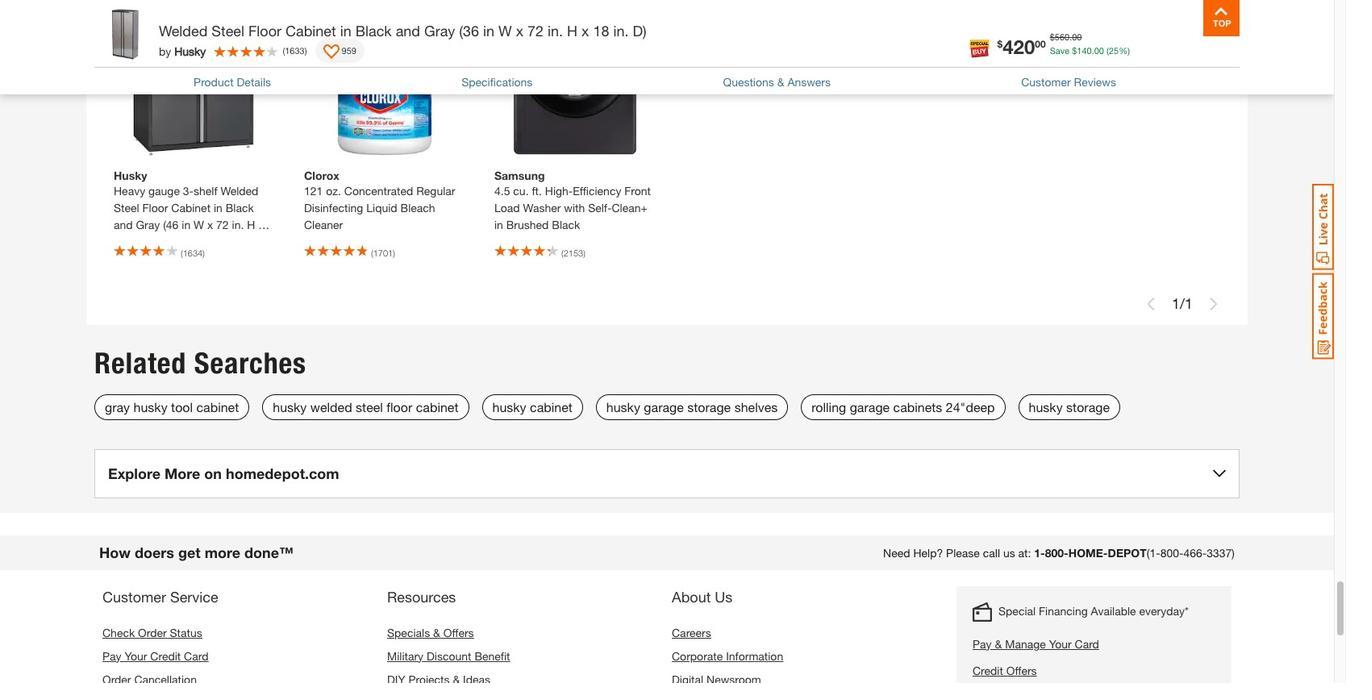 Task type: describe. For each thing, give the bounding box(es) containing it.
storage inside 'link'
[[1066, 399, 1110, 414]]

husky welded steel floor cabinet
[[273, 399, 459, 414]]

) for clorox 121 oz. concentrated regular disinfecting liquid bleach cleaner
[[393, 247, 395, 258]]

discount
[[427, 649, 471, 663]]

about
[[672, 588, 711, 605]]

welded steel floor cabinet in black and gray (36 in w x 72 in. h x 18 in. d)
[[159, 22, 647, 40]]

clean+
[[612, 201, 648, 214]]

husky for husky welded steel floor cabinet
[[273, 399, 307, 414]]

customer for customer service
[[102, 588, 166, 605]]

check order status link
[[102, 626, 202, 639]]

in up 959
[[340, 22, 351, 40]]

us
[[1003, 546, 1015, 559]]

0 vertical spatial husky
[[174, 44, 206, 58]]

more
[[205, 543, 240, 561]]

garage for storage
[[644, 399, 684, 414]]

done™
[[244, 543, 294, 561]]

front
[[624, 184, 651, 197]]

at:
[[1018, 546, 1031, 559]]

disinfecting
[[304, 201, 363, 214]]

this is the last slide image
[[1207, 297, 1220, 310]]

pay for pay your credit card
[[102, 649, 121, 663]]

reviews
[[1074, 75, 1116, 89]]

information
[[726, 649, 783, 663]]

product
[[194, 75, 234, 89]]

husky for husky garage storage shelves
[[606, 399, 640, 414]]

72 inside husky heavy gauge 3-shelf welded steel floor cabinet in black and gray (46 in w x 72 in. h x 24 in. d)
[[216, 218, 229, 231]]

959 button
[[315, 39, 364, 63]]

heavy
[[114, 184, 145, 197]]

call
[[983, 546, 1000, 559]]

) for samsung 4.5 cu. ft. high-efficiency front load washer with self-clean+ in brushed black
[[583, 247, 585, 258]]

tool
[[171, 399, 193, 414]]

1 horizontal spatial steel
[[212, 22, 244, 40]]

homedepot.com
[[226, 464, 339, 482]]

corporate information
[[672, 649, 783, 663]]

load
[[494, 201, 520, 214]]

benefit
[[475, 649, 510, 663]]

0 vertical spatial h
[[567, 22, 578, 40]]

(36
[[459, 22, 479, 40]]

959
[[342, 45, 356, 55]]

specifications
[[461, 75, 533, 89]]

rolling
[[812, 399, 846, 414]]

self-
[[588, 201, 612, 214]]

how
[[99, 543, 131, 561]]

husky cabinet link
[[482, 394, 583, 420]]

help?
[[913, 546, 943, 559]]

black inside samsung 4.5 cu. ft. high-efficiency front load washer with self-clean+ in brushed black
[[552, 218, 580, 231]]

( for husky heavy gauge 3-shelf welded steel floor cabinet in black and gray (46 in w x 72 in. h x 24 in. d)
[[181, 247, 183, 258]]

liquid
[[366, 201, 397, 214]]

floor inside husky heavy gauge 3-shelf welded steel floor cabinet in black and gray (46 in w x 72 in. h x 24 in. d)
[[142, 201, 168, 214]]

need
[[883, 546, 910, 559]]

high-
[[545, 184, 573, 197]]

cabinets
[[893, 399, 942, 414]]

washer
[[523, 201, 561, 214]]

customer service
[[102, 588, 218, 605]]

0 vertical spatial offers
[[443, 626, 474, 639]]

( for samsung 4.5 cu. ft. high-efficiency front load washer with self-clean+ in brushed black
[[561, 247, 563, 258]]

x right '(36'
[[516, 22, 523, 40]]

rolling garage cabinets 24"deep
[[812, 399, 995, 414]]

about us
[[672, 588, 733, 605]]

customer reviews
[[1021, 75, 1116, 89]]

feedback link image
[[1312, 273, 1334, 360]]

husky inside husky heavy gauge 3-shelf welded steel floor cabinet in black and gray (46 in w x 72 in. h x 24 in. d)
[[114, 168, 147, 182]]

specials & offers
[[387, 626, 474, 639]]

( inside '$ 560 . 00 save $ 140 . 00 ( 25 %)'
[[1107, 45, 1109, 55]]

card inside "link"
[[1075, 637, 1099, 651]]

0 horizontal spatial .
[[1070, 31, 1072, 42]]

details
[[237, 75, 271, 89]]

save
[[1050, 45, 1070, 55]]

your inside "link"
[[1049, 637, 1072, 651]]

black inside husky heavy gauge 3-shelf welded steel floor cabinet in black and gray (46 in w x 72 in. h x 24 in. d)
[[226, 201, 254, 214]]

0 vertical spatial black
[[355, 22, 392, 40]]

husky garage storage shelves link
[[596, 394, 788, 420]]

questions & answers
[[723, 75, 831, 89]]

25
[[1109, 45, 1119, 55]]

explore more on homedepot.com button
[[94, 449, 1240, 498]]

1 horizontal spatial and
[[396, 22, 420, 40]]

1 800- from the left
[[1045, 546, 1068, 559]]

credit offers
[[973, 664, 1037, 677]]

& for answers
[[777, 75, 784, 89]]

bleach
[[400, 201, 435, 214]]

1 husky from the left
[[134, 399, 167, 414]]

top button
[[1203, 0, 1240, 36]]

pay your credit card link
[[102, 649, 208, 663]]

husky for husky storage
[[1029, 399, 1063, 414]]

brushed
[[506, 218, 549, 231]]

gray
[[105, 399, 130, 414]]

by
[[159, 44, 171, 58]]

us
[[715, 588, 733, 605]]

get
[[178, 543, 201, 561]]

( 1701 )
[[371, 247, 395, 258]]

careers
[[672, 626, 711, 639]]

466-
[[1183, 546, 1207, 559]]

& for offers
[[433, 626, 440, 639]]

1 vertical spatial credit
[[973, 664, 1003, 677]]

oz.
[[326, 184, 341, 197]]

1 horizontal spatial d)
[[633, 22, 647, 40]]

(46
[[163, 218, 179, 231]]

1 horizontal spatial gray
[[424, 22, 455, 40]]

) for husky heavy gauge 3-shelf welded steel floor cabinet in black and gray (46 in w x 72 in. h x 24 in. d)
[[203, 247, 205, 258]]

efficiency
[[573, 184, 621, 197]]

gray husky tool cabinet
[[105, 399, 239, 414]]

24"deep
[[946, 399, 995, 414]]

1 horizontal spatial .
[[1092, 45, 1094, 55]]

3337)
[[1207, 546, 1235, 559]]

pay & manage your card link
[[973, 635, 1189, 652]]

military discount benefit link
[[387, 649, 510, 663]]

rolling garage cabinets 24"deep link
[[801, 394, 1005, 420]]

ft.
[[532, 184, 542, 197]]

1 / 1
[[1172, 295, 1193, 312]]

in down shelf
[[214, 201, 222, 214]]

product image image
[[98, 8, 151, 60]]

1 storage from the left
[[687, 399, 731, 414]]

in right '(36'
[[483, 22, 494, 40]]

(1-
[[1147, 546, 1160, 559]]

121
[[304, 184, 323, 197]]

pay & manage your card
[[973, 637, 1099, 651]]

1 1 from the left
[[1172, 295, 1180, 312]]



Task type: vqa. For each thing, say whether or not it's contained in the screenshot.
the topmost Husky
yes



Task type: locate. For each thing, give the bounding box(es) containing it.
d) right 24
[[144, 234, 155, 248]]

& inside pay & manage your card "link"
[[995, 637, 1002, 651]]

and up 24
[[114, 218, 133, 231]]

husky right by
[[174, 44, 206, 58]]

and
[[396, 22, 420, 40], [114, 218, 133, 231]]

cabinet inside husky cabinet link
[[530, 399, 572, 414]]

0 vertical spatial .
[[1070, 31, 1072, 42]]

1 horizontal spatial welded
[[221, 184, 258, 197]]

home-
[[1068, 546, 1108, 559]]

0 horizontal spatial steel
[[114, 201, 139, 214]]

1634
[[183, 247, 203, 258]]

5 husky from the left
[[1029, 399, 1063, 414]]

garage for cabinets
[[850, 399, 890, 414]]

specials
[[387, 626, 430, 639]]

$ left save
[[997, 37, 1003, 50]]

credit offers link
[[973, 662, 1189, 679]]

storage
[[687, 399, 731, 414], [1066, 399, 1110, 414]]

0 horizontal spatial black
[[226, 201, 254, 214]]

w right '(36'
[[498, 22, 512, 40]]

d) right 18
[[633, 22, 647, 40]]

0 horizontal spatial credit
[[150, 649, 181, 663]]

1 horizontal spatial cabinet
[[285, 22, 336, 40]]

0 horizontal spatial your
[[125, 649, 147, 663]]

0 horizontal spatial 800-
[[1045, 546, 1068, 559]]

0 horizontal spatial cabinet
[[171, 201, 211, 214]]

1 vertical spatial black
[[226, 201, 254, 214]]

in down load
[[494, 218, 503, 231]]

1 horizontal spatial storage
[[1066, 399, 1110, 414]]

3 cabinet from the left
[[530, 399, 572, 414]]

steel up product details
[[212, 22, 244, 40]]

1 vertical spatial husky
[[114, 168, 147, 182]]

800- right the at:
[[1045, 546, 1068, 559]]

0 horizontal spatial h
[[247, 218, 255, 231]]

shelf
[[194, 184, 217, 197]]

check order status
[[102, 626, 202, 639]]

depot
[[1108, 546, 1147, 559]]

1 vertical spatial and
[[114, 218, 133, 231]]

4 husky from the left
[[606, 399, 640, 414]]

2 horizontal spatial &
[[995, 637, 1002, 651]]

gray
[[424, 22, 455, 40], [136, 218, 160, 231]]

0 vertical spatial gray
[[424, 22, 455, 40]]

husky storage link
[[1018, 394, 1120, 420]]

1 vertical spatial steel
[[114, 201, 139, 214]]

1 horizontal spatial husky
[[174, 44, 206, 58]]

2 vertical spatial black
[[552, 218, 580, 231]]

420
[[1003, 35, 1035, 58]]

0 vertical spatial floor
[[248, 22, 281, 40]]

1 vertical spatial floor
[[142, 201, 168, 214]]

floor
[[387, 399, 412, 414]]

2 storage from the left
[[1066, 399, 1110, 414]]

pay inside "link"
[[973, 637, 992, 651]]

specifications button
[[461, 73, 533, 90], [461, 73, 533, 90]]

1-
[[1034, 546, 1045, 559]]

00 inside "$ 420 00"
[[1035, 37, 1046, 50]]

3-
[[183, 184, 194, 197]]

cabinet up ( 1633 ) on the left top of page
[[285, 22, 336, 40]]

/
[[1180, 295, 1185, 312]]

offers down manage
[[1006, 664, 1037, 677]]

status
[[170, 626, 202, 639]]

0 horizontal spatial floor
[[142, 201, 168, 214]]

1 horizontal spatial 800-
[[1160, 546, 1184, 559]]

gray left (46
[[136, 218, 160, 231]]

in
[[340, 22, 351, 40], [483, 22, 494, 40], [214, 201, 222, 214], [182, 218, 190, 231], [494, 218, 503, 231]]

pay for pay & manage your card
[[973, 637, 992, 651]]

answers
[[787, 75, 831, 89]]

) down liquid
[[393, 247, 395, 258]]

0 vertical spatial steel
[[212, 22, 244, 40]]

( 2153 )
[[561, 247, 585, 258]]

72 down shelf
[[216, 218, 229, 231]]

special
[[998, 604, 1036, 618]]

0 horizontal spatial 72
[[216, 218, 229, 231]]

customer for customer reviews
[[1021, 75, 1071, 89]]

1 horizontal spatial your
[[1049, 637, 1072, 651]]

garage
[[644, 399, 684, 414], [850, 399, 890, 414]]

$ 420 00
[[997, 35, 1046, 58]]

18
[[593, 22, 609, 40]]

card
[[1075, 637, 1099, 651], [184, 649, 208, 663]]

heavy gauge 3-shelf welded steel floor cabinet in black and gray (46 in w x 72 in. h x 24 in. d) image
[[106, 0, 283, 157]]

1 vertical spatial d)
[[144, 234, 155, 248]]

0 horizontal spatial d)
[[144, 234, 155, 248]]

cabinet down 3-
[[171, 201, 211, 214]]

husky up heavy
[[114, 168, 147, 182]]

careers link
[[672, 626, 711, 639]]

h inside husky heavy gauge 3-shelf welded steel floor cabinet in black and gray (46 in w x 72 in. h x 24 in. d)
[[247, 218, 255, 231]]

.
[[1070, 31, 1072, 42], [1092, 45, 1094, 55]]

1 vertical spatial w
[[194, 218, 204, 231]]

4.5 cu. ft. high-efficiency front load washer with self-clean+ in brushed black image
[[486, 0, 664, 157]]

1 vertical spatial h
[[247, 218, 255, 231]]

cabinet inside husky heavy gauge 3-shelf welded steel floor cabinet in black and gray (46 in w x 72 in. h x 24 in. d)
[[171, 201, 211, 214]]

order
[[138, 626, 167, 639]]

1 horizontal spatial $
[[1050, 31, 1055, 42]]

72 up specifications
[[527, 22, 544, 40]]

00
[[1072, 31, 1082, 42], [1035, 37, 1046, 50], [1094, 45, 1104, 55]]

military discount benefit
[[387, 649, 510, 663]]

0 vertical spatial and
[[396, 22, 420, 40]]

garage right the rolling
[[850, 399, 890, 414]]

0 vertical spatial cabinet
[[285, 22, 336, 40]]

cabinet
[[285, 22, 336, 40], [171, 201, 211, 214]]

1 horizontal spatial credit
[[973, 664, 1003, 677]]

customer up the check
[[102, 588, 166, 605]]

0 vertical spatial d)
[[633, 22, 647, 40]]

offers up discount
[[443, 626, 474, 639]]

$ for 560
[[1050, 31, 1055, 42]]

w inside husky heavy gauge 3-shelf welded steel floor cabinet in black and gray (46 in w x 72 in. h x 24 in. d)
[[194, 218, 204, 231]]

1 horizontal spatial 72
[[527, 22, 544, 40]]

1 right this is the first slide icon
[[1172, 295, 1180, 312]]

) down with
[[583, 247, 585, 258]]

2 garage from the left
[[850, 399, 890, 414]]

0 vertical spatial credit
[[150, 649, 181, 663]]

clorox
[[304, 168, 339, 182]]

1 vertical spatial customer
[[102, 588, 166, 605]]

samsung 4.5 cu. ft. high-efficiency front load washer with self-clean+ in brushed black
[[494, 168, 651, 231]]

$ up save
[[1050, 31, 1055, 42]]

1 garage from the left
[[644, 399, 684, 414]]

husky
[[174, 44, 206, 58], [114, 168, 147, 182]]

on
[[204, 464, 222, 482]]

0 vertical spatial welded
[[159, 22, 208, 40]]

questions
[[723, 75, 774, 89]]

display image
[[323, 44, 339, 60]]

x down shelf
[[207, 218, 213, 231]]

live chat image
[[1312, 184, 1334, 270]]

00 left save
[[1035, 37, 1046, 50]]

explore
[[108, 464, 160, 482]]

card up the credit offers link
[[1075, 637, 1099, 651]]

$ inside "$ 420 00"
[[997, 37, 1003, 50]]

concentrated
[[344, 184, 413, 197]]

1 horizontal spatial 1
[[1185, 295, 1193, 312]]

d) inside husky heavy gauge 3-shelf welded steel floor cabinet in black and gray (46 in w x 72 in. h x 24 in. d)
[[144, 234, 155, 248]]

cleaner
[[304, 218, 343, 231]]

service
[[170, 588, 218, 605]]

gray husky tool cabinet link
[[94, 394, 249, 420]]

0 horizontal spatial 1
[[1172, 295, 1180, 312]]

1 vertical spatial 72
[[216, 218, 229, 231]]

0 horizontal spatial storage
[[687, 399, 731, 414]]

this is the first slide image
[[1144, 297, 1157, 310]]

0 horizontal spatial garage
[[644, 399, 684, 414]]

x
[[516, 22, 523, 40], [582, 22, 589, 40], [207, 218, 213, 231], [258, 218, 264, 231]]

steel inside husky heavy gauge 3-shelf welded steel floor cabinet in black and gray (46 in w x 72 in. h x 24 in. d)
[[114, 201, 139, 214]]

related searches
[[94, 346, 306, 380]]

1 horizontal spatial customer
[[1021, 75, 1071, 89]]

0 horizontal spatial $
[[997, 37, 1003, 50]]

cabinet inside husky welded steel floor cabinet link
[[416, 399, 459, 414]]

cabinet inside gray husky tool cabinet link
[[196, 399, 239, 414]]

0 horizontal spatial w
[[194, 218, 204, 231]]

2 1 from the left
[[1185, 295, 1193, 312]]

1 vertical spatial welded
[[221, 184, 258, 197]]

0 horizontal spatial offers
[[443, 626, 474, 639]]

1 vertical spatial cabinet
[[171, 201, 211, 214]]

121 oz. concentrated regular disinfecting liquid bleach cleaner image
[[296, 0, 473, 157]]

financing
[[1039, 604, 1088, 618]]

your
[[1049, 637, 1072, 651], [125, 649, 147, 663]]

husky inside 'link'
[[1029, 399, 1063, 414]]

floor down gauge in the left of the page
[[142, 201, 168, 214]]

need help? please call us at: 1-800-home-depot (1-800-466-3337)
[[883, 546, 1235, 559]]

1 horizontal spatial floor
[[248, 22, 281, 40]]

2 horizontal spatial $
[[1072, 45, 1077, 55]]

customer down save
[[1021, 75, 1071, 89]]

$ 560 . 00 save $ 140 . 00 ( 25 %)
[[1050, 31, 1130, 55]]

everyday*
[[1139, 604, 1189, 618]]

2 horizontal spatial 00
[[1094, 45, 1104, 55]]

husky for husky cabinet
[[492, 399, 526, 414]]

0 horizontal spatial welded
[[159, 22, 208, 40]]

questions & answers button
[[723, 73, 831, 90], [723, 73, 831, 90]]

1 horizontal spatial 00
[[1072, 31, 1082, 42]]

w
[[498, 22, 512, 40], [194, 218, 204, 231]]

special financing available everyday*
[[998, 604, 1189, 618]]

24
[[114, 234, 126, 248]]

d)
[[633, 22, 647, 40], [144, 234, 155, 248]]

0 horizontal spatial husky
[[114, 168, 147, 182]]

0 horizontal spatial and
[[114, 218, 133, 231]]

0 horizontal spatial &
[[433, 626, 440, 639]]

credit down 'pay & manage your card'
[[973, 664, 1003, 677]]

00 left 25
[[1094, 45, 1104, 55]]

800- right depot
[[1160, 546, 1184, 559]]

1633
[[285, 45, 305, 55]]

0 horizontal spatial cabinet
[[196, 399, 239, 414]]

00 right 560
[[1072, 31, 1082, 42]]

corporate information link
[[672, 649, 783, 663]]

garage up explore more on homedepot.com dropdown button
[[644, 399, 684, 414]]

) left display icon
[[305, 45, 307, 55]]

1 horizontal spatial black
[[355, 22, 392, 40]]

0 vertical spatial customer
[[1021, 75, 1071, 89]]

1 horizontal spatial &
[[777, 75, 784, 89]]

your down financing
[[1049, 637, 1072, 651]]

in.
[[548, 22, 563, 40], [613, 22, 629, 40], [232, 218, 244, 231], [129, 234, 141, 248]]

1 horizontal spatial pay
[[973, 637, 992, 651]]

steel down heavy
[[114, 201, 139, 214]]

$ right save
[[1072, 45, 1077, 55]]

& left 'answers'
[[777, 75, 784, 89]]

w right (46
[[194, 218, 204, 231]]

credit down "check order status" "link"
[[150, 649, 181, 663]]

1 horizontal spatial card
[[1075, 637, 1099, 651]]

2 800- from the left
[[1160, 546, 1184, 559]]

& for manage
[[995, 637, 1002, 651]]

& up military discount benefit link
[[433, 626, 440, 639]]

x left 18
[[582, 22, 589, 40]]

and left '(36'
[[396, 22, 420, 40]]

1 vertical spatial gray
[[136, 218, 160, 231]]

1 horizontal spatial w
[[498, 22, 512, 40]]

1 horizontal spatial garage
[[850, 399, 890, 414]]

140
[[1077, 45, 1092, 55]]

( for clorox 121 oz. concentrated regular disinfecting liquid bleach cleaner
[[371, 247, 373, 258]]

more
[[165, 464, 200, 482]]

gray inside husky heavy gauge 3-shelf welded steel floor cabinet in black and gray (46 in w x 72 in. h x 24 in. d)
[[136, 218, 160, 231]]

steel
[[356, 399, 383, 414]]

credit
[[150, 649, 181, 663], [973, 664, 1003, 677]]

2 horizontal spatial black
[[552, 218, 580, 231]]

( 1634 )
[[181, 247, 205, 258]]

&
[[777, 75, 784, 89], [433, 626, 440, 639], [995, 637, 1002, 651]]

pay your credit card
[[102, 649, 208, 663]]

gray left '(36'
[[424, 22, 455, 40]]

& left manage
[[995, 637, 1002, 651]]

x left cleaner
[[258, 218, 264, 231]]

4.5
[[494, 184, 510, 197]]

0 horizontal spatial 00
[[1035, 37, 1046, 50]]

card down status
[[184, 649, 208, 663]]

1701
[[373, 247, 393, 258]]

2 cabinet from the left
[[416, 399, 459, 414]]

) down shelf
[[203, 247, 205, 258]]

check
[[102, 626, 135, 639]]

your down the order
[[125, 649, 147, 663]]

1 vertical spatial .
[[1092, 45, 1094, 55]]

0 vertical spatial w
[[498, 22, 512, 40]]

1 vertical spatial offers
[[1006, 664, 1037, 677]]

and inside husky heavy gauge 3-shelf welded steel floor cabinet in black and gray (46 in w x 72 in. h x 24 in. d)
[[114, 218, 133, 231]]

0 vertical spatial 72
[[527, 22, 544, 40]]

welded right shelf
[[221, 184, 258, 197]]

in right (46
[[182, 218, 190, 231]]

pay up "credit offers"
[[973, 637, 992, 651]]

1 horizontal spatial cabinet
[[416, 399, 459, 414]]

3 husky from the left
[[492, 399, 526, 414]]

husky heavy gauge 3-shelf welded steel floor cabinet in black and gray (46 in w x 72 in. h x 24 in. d)
[[114, 168, 264, 248]]

floor up details
[[248, 22, 281, 40]]

searches
[[194, 346, 306, 380]]

1 cabinet from the left
[[196, 399, 239, 414]]

in inside samsung 4.5 cu. ft. high-efficiency front load washer with self-clean+ in brushed black
[[494, 218, 503, 231]]

with
[[564, 201, 585, 214]]

0 horizontal spatial card
[[184, 649, 208, 663]]

( 1633 )
[[283, 45, 307, 55]]

welded up "by husky"
[[159, 22, 208, 40]]

pay down the check
[[102, 649, 121, 663]]

husky storage
[[1029, 399, 1110, 414]]

560
[[1055, 31, 1070, 42]]

1 horizontal spatial h
[[567, 22, 578, 40]]

floor
[[248, 22, 281, 40], [142, 201, 168, 214]]

welded
[[310, 399, 352, 414]]

0 horizontal spatial customer
[[102, 588, 166, 605]]

please
[[946, 546, 980, 559]]

1 left the this is the last slide image
[[1185, 295, 1193, 312]]

0 horizontal spatial pay
[[102, 649, 121, 663]]

2 husky from the left
[[273, 399, 307, 414]]

1 horizontal spatial offers
[[1006, 664, 1037, 677]]

2 horizontal spatial cabinet
[[530, 399, 572, 414]]

$ for 420
[[997, 37, 1003, 50]]

0 horizontal spatial gray
[[136, 218, 160, 231]]

welded inside husky heavy gauge 3-shelf welded steel floor cabinet in black and gray (46 in w x 72 in. h x 24 in. d)
[[221, 184, 258, 197]]



